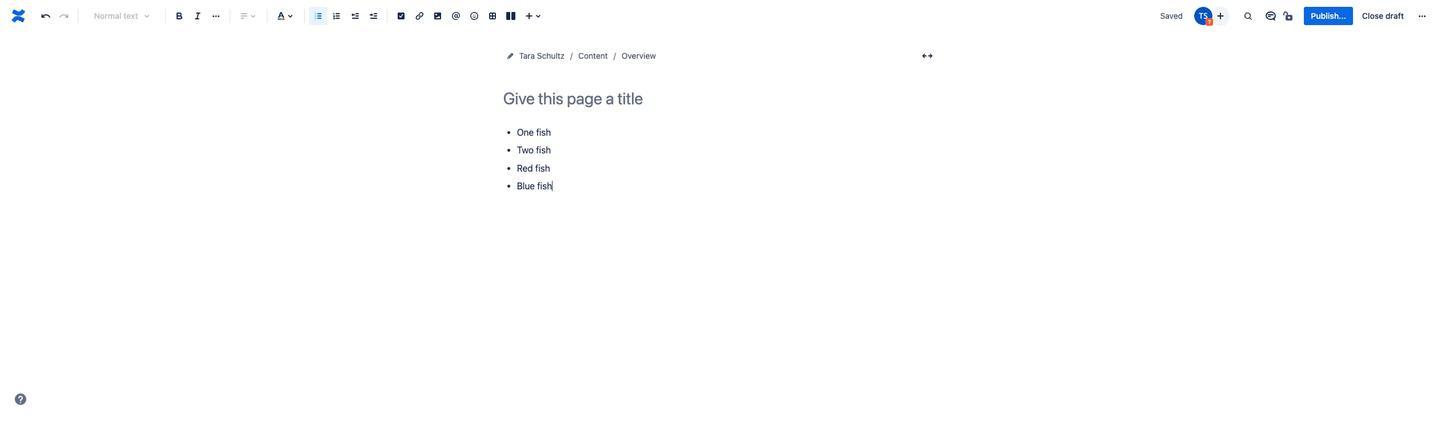 Task type: vqa. For each thing, say whether or not it's contained in the screenshot.
the search inside the Advanced search link
no



Task type: locate. For each thing, give the bounding box(es) containing it.
fish right one
[[536, 127, 551, 138]]

overview link
[[622, 49, 656, 63]]

blue fish
[[517, 181, 552, 192]]

fish right red
[[535, 163, 550, 174]]

emoji image
[[468, 9, 481, 23]]

fish right the two
[[536, 145, 551, 156]]

red fish
[[517, 163, 550, 174]]

no restrictions image
[[1283, 9, 1297, 23]]

tara
[[519, 51, 535, 61]]

mention image
[[449, 9, 463, 23]]

confluence image
[[9, 7, 27, 25], [9, 7, 27, 25]]

more image
[[1416, 9, 1429, 23]]

two fish
[[517, 145, 551, 156]]

link image
[[413, 9, 426, 23]]

content link
[[579, 49, 608, 63]]

more formatting image
[[209, 9, 223, 23]]

add image, video, or file image
[[431, 9, 445, 23]]

one fish
[[517, 127, 551, 138]]

saved
[[1161, 11, 1183, 21]]

bold ⌘b image
[[173, 9, 186, 23]]

one
[[517, 127, 534, 138]]

tara schultz image
[[1195, 7, 1213, 25]]

fish right blue
[[537, 181, 552, 192]]

schultz
[[537, 51, 565, 61]]

overview
[[622, 51, 656, 61]]

find and replace image
[[1242, 9, 1255, 23]]

tara schultz link
[[519, 49, 565, 63]]

outdent ⇧tab image
[[348, 9, 362, 23]]

publish... button
[[1305, 7, 1353, 25]]

tara schultz
[[519, 51, 565, 61]]

close draft
[[1363, 11, 1404, 21]]

fish
[[536, 127, 551, 138], [536, 145, 551, 156], [535, 163, 550, 174], [537, 181, 552, 192]]



Task type: describe. For each thing, give the bounding box(es) containing it.
move this page image
[[506, 51, 515, 61]]

action item image
[[394, 9, 408, 23]]

Main content area, start typing to enter text. text field
[[503, 125, 938, 195]]

blue
[[517, 181, 535, 192]]

draft
[[1386, 11, 1404, 21]]

fish for red fish
[[535, 163, 550, 174]]

fish for one fish
[[536, 127, 551, 138]]

invite to edit image
[[1214, 9, 1228, 23]]

layouts image
[[504, 9, 518, 23]]

publish...
[[1311, 11, 1347, 21]]

bullet list ⌘⇧8 image
[[311, 9, 325, 23]]

undo ⌘z image
[[39, 9, 53, 23]]

close
[[1363, 11, 1384, 21]]

table image
[[486, 9, 500, 23]]

redo ⌘⇧z image
[[57, 9, 71, 23]]

close draft button
[[1356, 7, 1411, 25]]

help image
[[14, 393, 27, 407]]

indent tab image
[[366, 9, 380, 23]]

make page full-width image
[[920, 49, 934, 63]]

numbered list ⌘⇧7 image
[[330, 9, 344, 23]]

Give this page a title text field
[[503, 89, 938, 108]]

italic ⌘i image
[[191, 9, 205, 23]]

fish for two fish
[[536, 145, 551, 156]]

fish for blue fish
[[537, 181, 552, 192]]

two
[[517, 145, 534, 156]]

red
[[517, 163, 533, 174]]

comment icon image
[[1265, 9, 1278, 23]]

content
[[579, 51, 608, 61]]



